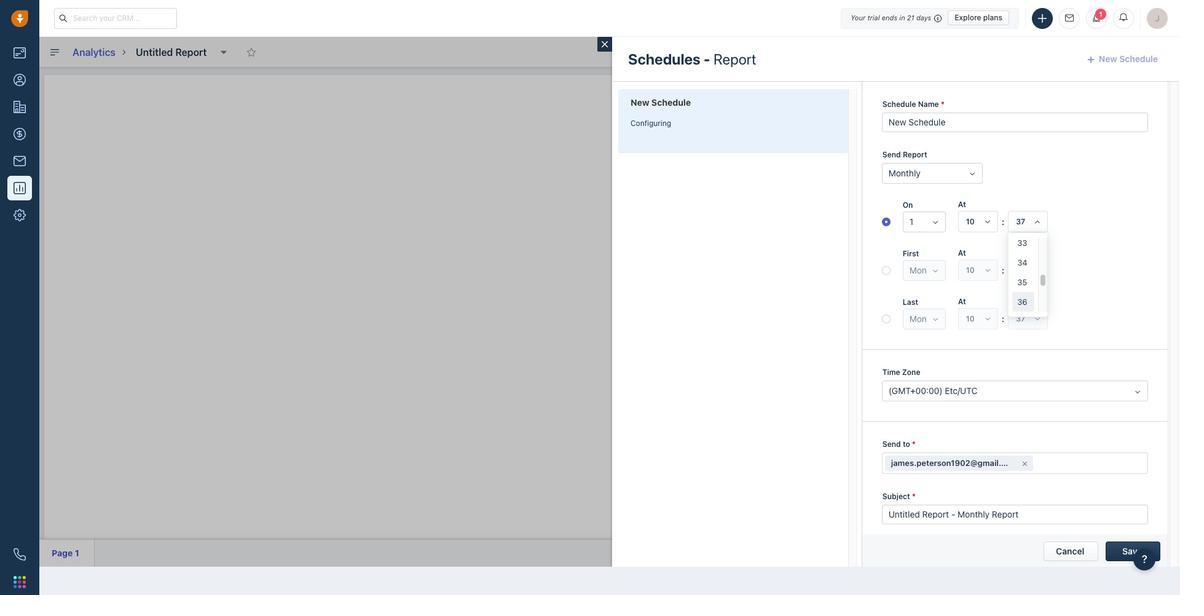 Task type: locate. For each thing, give the bounding box(es) containing it.
Search your CRM... text field
[[54, 8, 177, 29]]

freshworks switcher image
[[14, 576, 26, 588]]

trial
[[868, 14, 880, 22]]

ends
[[882, 14, 898, 22]]

plans
[[984, 13, 1003, 22]]

explore
[[955, 13, 982, 22]]

phone image
[[14, 548, 26, 561]]

phone element
[[7, 542, 32, 567]]

1 link
[[1086, 8, 1107, 29]]

your
[[851, 14, 866, 22]]

your trial ends in 21 days
[[851, 14, 931, 22]]

days
[[917, 14, 931, 22]]



Task type: vqa. For each thing, say whether or not it's contained in the screenshot.
ends
yes



Task type: describe. For each thing, give the bounding box(es) containing it.
explore plans
[[955, 13, 1003, 22]]

in
[[900, 14, 905, 22]]

1
[[1099, 10, 1103, 18]]

21
[[907, 14, 915, 22]]

explore plans link
[[948, 10, 1009, 25]]



